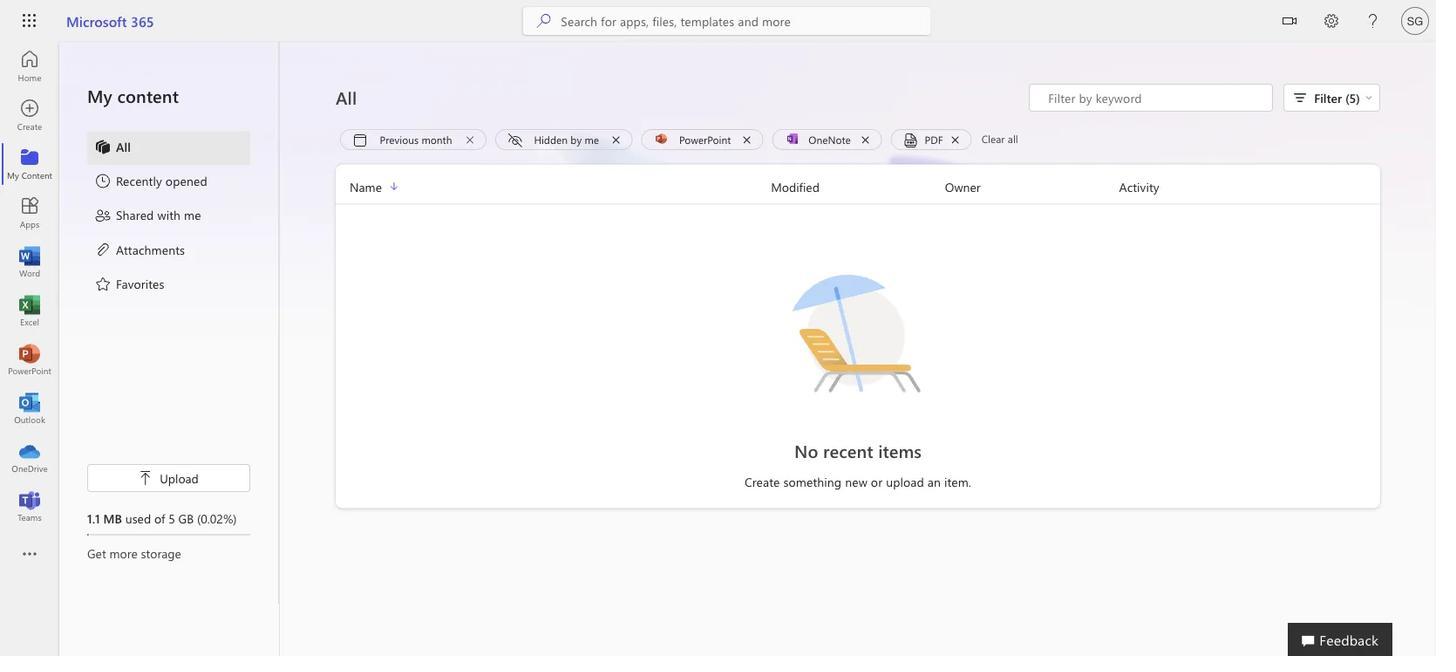Task type: describe. For each thing, give the bounding box(es) containing it.
feedback button
[[1289, 623, 1393, 656]]

1.1
[[87, 510, 100, 526]]

no recent items
[[795, 439, 922, 462]]

of
[[154, 510, 165, 526]]

or
[[871, 474, 883, 490]]

pdf
[[925, 132, 943, 146]]

(5)
[[1346, 89, 1361, 106]]

get more storage button
[[87, 544, 250, 562]]

excel image
[[21, 302, 38, 319]]

apps image
[[21, 204, 38, 222]]

owner button
[[945, 177, 1120, 197]]

favorites
[[116, 275, 164, 291]]

onenote button
[[773, 129, 882, 150]]

create something new or upload an item. status
[[597, 473, 1120, 491]]

view more apps image
[[21, 546, 38, 564]]

modified
[[771, 178, 820, 195]]

me for hidden by me
[[585, 132, 599, 146]]

1.1 mb used of 5 gb (0.02%)
[[87, 510, 237, 526]]

clear all button
[[977, 129, 1024, 150]]

my content left pane navigation navigation
[[59, 42, 279, 604]]

activity, column 4 of 4 column header
[[1120, 177, 1381, 197]]

sg button
[[1395, 0, 1437, 42]]

month
[[422, 132, 452, 146]]

opened
[[166, 173, 207, 189]]

filter (5) 
[[1315, 89, 1373, 106]]

name
[[350, 178, 382, 195]]

upload
[[160, 470, 199, 486]]

recently opened
[[116, 173, 207, 189]]


[[1283, 14, 1297, 28]]

an
[[928, 474, 941, 490]]

my
[[87, 84, 112, 107]]


[[139, 471, 153, 485]]

mb
[[103, 510, 122, 526]]

previous month button
[[340, 129, 487, 154]]

5
[[168, 510, 175, 526]]

onedrive image
[[21, 448, 38, 466]]

shared with me
[[116, 207, 201, 223]]

powerpoint
[[679, 132, 731, 146]]

hidden by me button
[[495, 129, 633, 154]]

create image
[[21, 106, 38, 124]]

clear
[[982, 132, 1005, 146]]

menu inside my content left pane navigation navigation
[[87, 131, 250, 302]]

content
[[117, 84, 179, 107]]

by
[[571, 132, 582, 146]]

new
[[845, 474, 868, 490]]

shared with me element
[[94, 206, 201, 227]]

used
[[125, 510, 151, 526]]

with
[[157, 207, 181, 223]]

recently opened element
[[94, 172, 207, 193]]

sg
[[1408, 14, 1424, 27]]

Filter by keyword text field
[[1047, 89, 1264, 106]]

pdf button
[[891, 129, 972, 154]]

no
[[795, 439, 819, 462]]

modified button
[[771, 177, 945, 197]]

microsoft 365 banner
[[0, 0, 1437, 45]]

owner
[[945, 178, 981, 195]]

(0.02%)
[[197, 510, 237, 526]]

powerpoint button
[[642, 129, 764, 150]]

name button
[[336, 177, 771, 197]]



Task type: locate. For each thing, give the bounding box(es) containing it.
my content
[[87, 84, 179, 107]]

365
[[131, 11, 154, 30]]

gb
[[178, 510, 194, 526]]

all up the recently
[[116, 138, 131, 154]]

attachments
[[116, 241, 185, 257]]

row
[[336, 177, 1381, 205]]

more
[[109, 545, 138, 561]]

shared
[[116, 207, 154, 223]]

1 horizontal spatial me
[[585, 132, 599, 146]]

navigation
[[0, 42, 59, 530]]

recently
[[116, 173, 162, 189]]

feedback
[[1320, 630, 1379, 649]]

1 vertical spatial me
[[184, 207, 201, 223]]

create
[[745, 474, 780, 490]]

0 horizontal spatial me
[[184, 207, 201, 223]]

all inside my content left pane navigation navigation
[[116, 138, 131, 154]]

no recent items status
[[597, 438, 1120, 463]]

me
[[585, 132, 599, 146], [184, 207, 201, 223]]

microsoft
[[66, 11, 127, 30]]

none search field inside microsoft 365 banner
[[523, 7, 931, 35]]

status
[[1029, 84, 1274, 112]]

0 horizontal spatial all
[[116, 138, 131, 154]]


[[1366, 94, 1373, 101]]

me right 'by'
[[585, 132, 599, 146]]

me inside button
[[585, 132, 599, 146]]

get
[[87, 545, 106, 561]]

all up previous month button
[[336, 86, 357, 109]]

1 horizontal spatial all
[[336, 86, 357, 109]]

storage
[[141, 545, 181, 561]]

previous
[[380, 132, 419, 146]]

item.
[[945, 474, 972, 490]]

0 vertical spatial all
[[336, 86, 357, 109]]

activity
[[1120, 178, 1160, 195]]

filter
[[1315, 89, 1343, 106]]

something
[[784, 474, 842, 490]]

0 vertical spatial me
[[585, 132, 599, 146]]

me right the with
[[184, 207, 201, 223]]

empty state icon image
[[780, 253, 937, 410]]

home image
[[21, 58, 38, 75]]

microsoft 365
[[66, 11, 154, 30]]

attachments element
[[94, 241, 185, 261]]

recent
[[824, 439, 874, 462]]

menu
[[87, 131, 250, 302]]

word image
[[21, 253, 38, 270]]

all
[[1008, 132, 1019, 146]]

all
[[336, 86, 357, 109], [116, 138, 131, 154]]

onenote
[[809, 132, 851, 146]]

hidden
[[534, 132, 568, 146]]

 button
[[1269, 0, 1311, 45]]

my content image
[[21, 155, 38, 173]]

Search box. Suggestions appear as you type. search field
[[561, 7, 931, 35]]

teams image
[[21, 497, 38, 515]]

all element
[[94, 138, 131, 159]]

clear all
[[982, 132, 1019, 146]]

menu containing all
[[87, 131, 250, 302]]

previous month
[[380, 132, 452, 146]]

powerpoint image
[[21, 351, 38, 368]]

outlook image
[[21, 400, 38, 417]]

None search field
[[523, 7, 931, 35]]

get more storage
[[87, 545, 181, 561]]

 upload
[[139, 470, 199, 486]]

items
[[879, 439, 922, 462]]

favorites element
[[94, 275, 164, 296]]

me for shared with me
[[184, 207, 201, 223]]

create something new or upload an item.
[[745, 474, 972, 490]]

upload
[[886, 474, 924, 490]]

hidden by me
[[534, 132, 599, 146]]

1 vertical spatial all
[[116, 138, 131, 154]]

me inside my content left pane navigation navigation
[[184, 207, 201, 223]]

row containing name
[[336, 177, 1381, 205]]



Task type: vqa. For each thing, say whether or not it's contained in the screenshot.
DOCUMENT 3 YOUR ONEDRIVE
no



